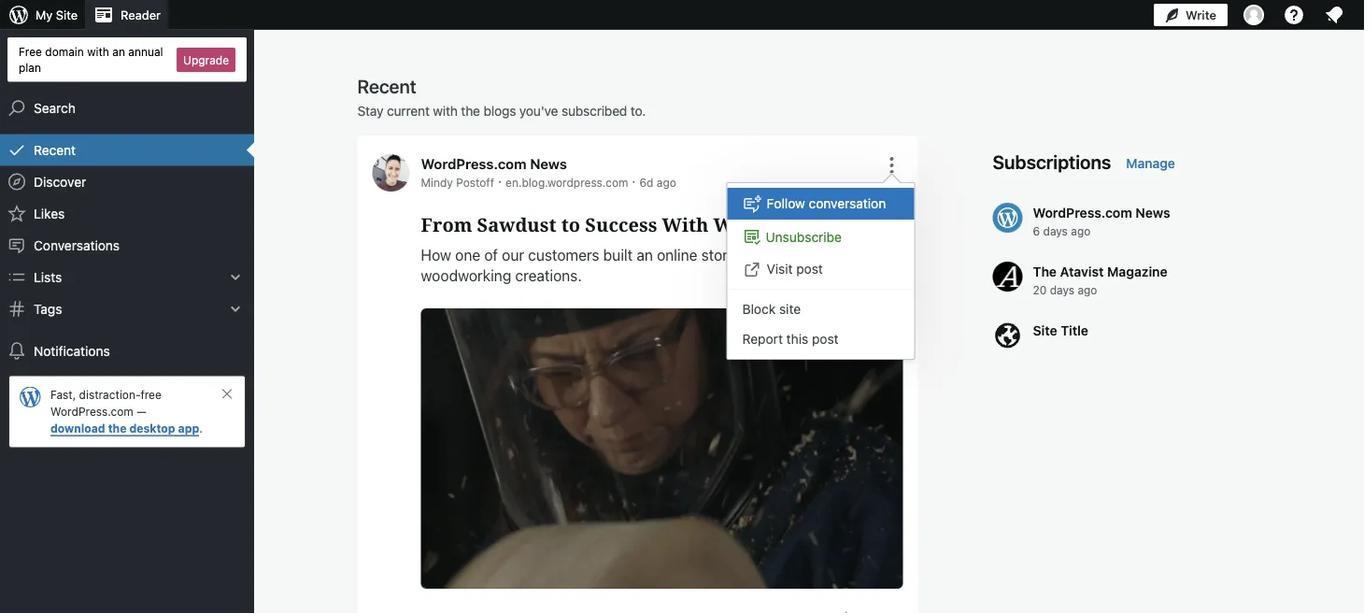 Task type: vqa. For each thing, say whether or not it's contained in the screenshot.
rightmost PLUGIN ICON
no



Task type: locate. For each thing, give the bounding box(es) containing it.
recent
[[357, 75, 416, 97], [34, 142, 76, 158]]

· down wordpress.com news link
[[498, 173, 502, 189]]

report this post
[[742, 331, 839, 347]]

wordpress.com news 6 days ago
[[1033, 205, 1171, 237]]

1 vertical spatial keyboard_arrow_down image
[[226, 300, 245, 318]]

1 horizontal spatial with
[[433, 103, 458, 119]]

keyboard_arrow_down image for tags
[[226, 300, 245, 318]]

with
[[662, 212, 709, 237]]

with inside recent stay current with the blogs you've subscribed to.
[[433, 103, 458, 119]]

0 horizontal spatial an
[[112, 45, 125, 58]]

ago right 6d
[[657, 176, 676, 189]]

mindy postoff image
[[372, 154, 410, 192]]

with
[[87, 45, 109, 58], [433, 103, 458, 119]]

recent for recent stay current with the blogs you've subscribed to.
[[357, 75, 416, 97]]

.
[[199, 422, 203, 435]]

1 horizontal spatial news
[[1136, 205, 1171, 220]]

0 vertical spatial with
[[87, 45, 109, 58]]

0 horizontal spatial ·
[[498, 173, 502, 189]]

1 vertical spatial ago
[[1071, 224, 1091, 237]]

days
[[1043, 224, 1068, 237], [1050, 283, 1075, 296]]

an left the annual
[[112, 45, 125, 58]]

0 vertical spatial post
[[796, 261, 823, 276]]

recent for recent
[[34, 142, 76, 158]]

customers
[[528, 246, 600, 264]]

write
[[1186, 8, 1217, 22]]

the left blogs
[[461, 103, 480, 119]]

2 vertical spatial ago
[[1078, 283, 1098, 296]]

from sawdust to success with wordpress.com main content
[[357, 74, 1262, 613]]

wordpress.com down follow
[[714, 212, 862, 237]]

1 vertical spatial site
[[1033, 322, 1058, 338]]

0 vertical spatial an
[[112, 45, 125, 58]]

ago down atavist
[[1078, 283, 1098, 296]]

recent up "stay"
[[357, 75, 416, 97]]

news up en.blog.wordpress.com link
[[530, 156, 567, 172]]

1 vertical spatial news
[[1136, 205, 1171, 220]]

·
[[498, 173, 502, 189], [632, 173, 636, 189]]

help image
[[1283, 4, 1305, 26]]

post right the this
[[812, 331, 839, 347]]

follow
[[767, 195, 805, 211]]

1 vertical spatial an
[[637, 246, 653, 264]]

the
[[1033, 264, 1057, 279]]

block
[[742, 301, 776, 316]]

0 vertical spatial keyboard_arrow_down image
[[226, 268, 245, 287]]

1 vertical spatial with
[[433, 103, 458, 119]]

from
[[421, 212, 472, 237]]

an right built
[[637, 246, 653, 264]]

domain
[[45, 45, 84, 58]]

0 vertical spatial site
[[56, 8, 78, 22]]

0 horizontal spatial with
[[87, 45, 109, 58]]

ago up atavist
[[1071, 224, 1091, 237]]

0 vertical spatial recent
[[357, 75, 416, 97]]

woodworking creations.
[[421, 267, 582, 285]]

my profile image
[[1244, 5, 1264, 25]]

annual
[[128, 45, 163, 58]]

news
[[530, 156, 567, 172], [1136, 205, 1171, 220]]

· left 6d
[[632, 173, 636, 189]]

0 vertical spatial news
[[530, 156, 567, 172]]

wordpress.com news link
[[421, 156, 567, 172]]

for
[[740, 246, 759, 264]]

keyboard_arrow_down image inside tags link
[[226, 300, 245, 318]]

1 vertical spatial days
[[1050, 283, 1075, 296]]

wordpress.com inside "from sawdust to success with wordpress.com how one of our customers built an online store for her woodworking creations."
[[714, 212, 862, 237]]

0 vertical spatial ago
[[657, 176, 676, 189]]

20
[[1033, 283, 1047, 296]]

free
[[19, 45, 42, 58]]

wordpress.com up download
[[50, 405, 133, 418]]

success
[[585, 212, 657, 237]]

from sawdust to success with wordpress.com how one of our customers built an online store for her woodworking creations.
[[421, 212, 862, 285]]

0 vertical spatial the
[[461, 103, 480, 119]]

1 vertical spatial recent
[[34, 142, 76, 158]]

sawdust
[[477, 212, 557, 237]]

store
[[701, 246, 736, 264]]

online
[[657, 246, 698, 264]]

site left the title at right bottom
[[1033, 322, 1058, 338]]

tooltip containing follow conversation
[[717, 173, 915, 360]]

blogs
[[484, 103, 516, 119]]

current
[[387, 103, 430, 119]]

0 vertical spatial days
[[1043, 224, 1068, 237]]

ago inside the atavist magazine 20 days ago
[[1078, 283, 1098, 296]]

6d ago link
[[640, 176, 676, 189]]

0 horizontal spatial site
[[56, 8, 78, 22]]

the down distraction-
[[108, 422, 127, 435]]

from sawdust to success with wordpress.com link
[[421, 211, 903, 238]]

wordpress.com up 6
[[1033, 205, 1132, 220]]

post right visit
[[796, 261, 823, 276]]

manage your notifications image
[[1323, 4, 1346, 26]]

1 keyboard_arrow_down image from the top
[[226, 268, 245, 287]]

news down manage "link"
[[1136, 205, 1171, 220]]

days right 20
[[1050, 283, 1075, 296]]

site right my
[[56, 8, 78, 22]]

recent up discover
[[34, 142, 76, 158]]

site
[[56, 8, 78, 22], [1033, 322, 1058, 338]]

wordpress.com up postoff
[[421, 156, 527, 172]]

post inside button
[[812, 331, 839, 347]]

to
[[561, 212, 580, 237]]

keyboard_arrow_down image
[[226, 268, 245, 287], [226, 300, 245, 318]]

0 horizontal spatial the
[[108, 422, 127, 435]]

1 vertical spatial post
[[812, 331, 839, 347]]

1 horizontal spatial recent
[[357, 75, 416, 97]]

0 horizontal spatial news
[[530, 156, 567, 172]]

1 horizontal spatial an
[[637, 246, 653, 264]]

likes link
[[0, 198, 254, 230]]

news inside wordpress.com news 6 days ago
[[1136, 205, 1171, 220]]

menu
[[728, 183, 914, 359]]

1 vertical spatial the
[[108, 422, 127, 435]]

with right domain at top
[[87, 45, 109, 58]]

days inside the atavist magazine 20 days ago
[[1050, 283, 1075, 296]]

tags
[[34, 301, 62, 316]]

ago
[[657, 176, 676, 189], [1071, 224, 1091, 237], [1078, 283, 1098, 296]]

keyboard_arrow_down image for lists
[[226, 268, 245, 287]]

days right 6
[[1043, 224, 1068, 237]]

wordpress.com inside wordpress.com news mindy postoff · en.blog.wordpress.com · 6d ago
[[421, 156, 527, 172]]

post
[[796, 261, 823, 276], [812, 331, 839, 347]]

follow conversation button
[[728, 188, 914, 220]]

write link
[[1154, 0, 1228, 30]]

2 keyboard_arrow_down image from the top
[[226, 300, 245, 318]]

tooltip
[[717, 173, 915, 360]]

1 horizontal spatial ·
[[632, 173, 636, 189]]

conversation
[[809, 195, 886, 211]]

menu containing follow conversation
[[728, 183, 914, 359]]

with right current
[[433, 103, 458, 119]]

visit post button
[[728, 253, 914, 285]]

one
[[455, 246, 480, 264]]

atavist
[[1060, 264, 1104, 279]]

ago inside wordpress.com news mindy postoff · en.blog.wordpress.com · 6d ago
[[657, 176, 676, 189]]

the
[[461, 103, 480, 119], [108, 422, 127, 435]]

1 horizontal spatial the
[[461, 103, 480, 119]]

0 horizontal spatial recent
[[34, 142, 76, 158]]

follow conversation
[[767, 195, 886, 211]]

1 horizontal spatial site
[[1033, 322, 1058, 338]]

news inside wordpress.com news mindy postoff · en.blog.wordpress.com · 6d ago
[[530, 156, 567, 172]]

fast,
[[50, 388, 76, 401]]

site title
[[1033, 322, 1089, 338]]

keyboard_arrow_down image inside the lists 'link'
[[226, 268, 245, 287]]

ago inside wordpress.com news 6 days ago
[[1071, 224, 1091, 237]]

upgrade button
[[177, 47, 235, 72]]

recent inside recent stay current with the blogs you've subscribed to.
[[357, 75, 416, 97]]



Task type: describe. For each thing, give the bounding box(es) containing it.
the atavist magazine 20 days ago
[[1033, 264, 1168, 296]]

app
[[178, 422, 199, 435]]

block site button
[[728, 293, 914, 324]]

mindy postoff link
[[421, 176, 494, 189]]

an inside "from sawdust to success with wordpress.com how one of our customers built an online store for her woodworking creations."
[[637, 246, 653, 264]]

6d
[[640, 176, 654, 189]]

download
[[50, 422, 105, 435]]

dismiss image
[[220, 387, 235, 401]]

lists
[[34, 269, 62, 285]]

1 · from the left
[[498, 173, 502, 189]]

reader link
[[85, 0, 168, 30]]

unsubscribe
[[766, 229, 842, 244]]

report
[[742, 331, 783, 347]]

search link
[[0, 92, 254, 124]]

this
[[787, 331, 809, 347]]

subscribed to.
[[562, 103, 646, 119]]

of
[[484, 246, 498, 264]]

free domain with an annual plan
[[19, 45, 163, 74]]

distraction-
[[79, 388, 141, 401]]

lists link
[[0, 261, 254, 293]]

wordpress.com inside wordpress.com news 6 days ago
[[1033, 205, 1132, 220]]

the inside fast, distraction-free wordpress.com — download the desktop app .
[[108, 422, 127, 435]]

how
[[421, 246, 451, 264]]

built
[[603, 246, 633, 264]]

unsubscribe button
[[728, 220, 914, 253]]

upgrade
[[183, 53, 229, 66]]

our
[[502, 246, 524, 264]]

my site
[[36, 8, 78, 22]]

with inside free domain with an annual plan
[[87, 45, 109, 58]]

an inside free domain with an annual plan
[[112, 45, 125, 58]]

recent link
[[0, 134, 254, 166]]

conversations
[[34, 237, 120, 253]]

recent stay current with the blogs you've subscribed to.
[[357, 75, 646, 119]]

—
[[137, 405, 146, 418]]

block site
[[742, 301, 801, 316]]

post inside button
[[796, 261, 823, 276]]

discover link
[[0, 166, 254, 198]]

notifications
[[34, 343, 110, 358]]

my
[[36, 8, 53, 22]]

toggle menu image
[[881, 154, 903, 177]]

stay
[[357, 103, 383, 119]]

report this post button
[[728, 324, 914, 354]]

tags link
[[0, 293, 254, 325]]

6
[[1033, 224, 1040, 237]]

fast, distraction-free wordpress.com — download the desktop app .
[[50, 388, 203, 435]]

title
[[1061, 322, 1089, 338]]

search
[[34, 100, 76, 115]]

en.blog.wordpress.com link
[[506, 176, 628, 189]]

desktop
[[129, 422, 175, 435]]

visit
[[767, 261, 793, 276]]

you've
[[519, 103, 558, 119]]

en.blog.wordpress.com
[[506, 176, 628, 189]]

her
[[763, 246, 785, 264]]

news for ·
[[530, 156, 567, 172]]

2 · from the left
[[632, 173, 636, 189]]

subscriptions
[[993, 150, 1111, 172]]

days inside wordpress.com news 6 days ago
[[1043, 224, 1068, 237]]

postoff
[[456, 176, 494, 189]]

free
[[141, 388, 162, 401]]

likes
[[34, 206, 65, 221]]

conversations link
[[0, 230, 254, 261]]

my site link
[[0, 0, 85, 30]]

site inside from sawdust to success with wordpress.com main content
[[1033, 322, 1058, 338]]

plan
[[19, 61, 41, 74]]

news for ago
[[1136, 205, 1171, 220]]

visit post
[[767, 261, 823, 276]]

site
[[779, 301, 801, 316]]

wordpress.com news mindy postoff · en.blog.wordpress.com · 6d ago
[[421, 156, 676, 189]]

discover
[[34, 174, 86, 189]]

the inside recent stay current with the blogs you've subscribed to.
[[461, 103, 480, 119]]

notifications link
[[0, 335, 254, 367]]

mindy
[[421, 176, 453, 189]]

manage
[[1126, 156, 1176, 171]]

manage link
[[1126, 154, 1176, 173]]

reader
[[121, 8, 161, 22]]

site title link
[[993, 321, 1245, 352]]

wordpress.com inside fast, distraction-free wordpress.com — download the desktop app .
[[50, 405, 133, 418]]



